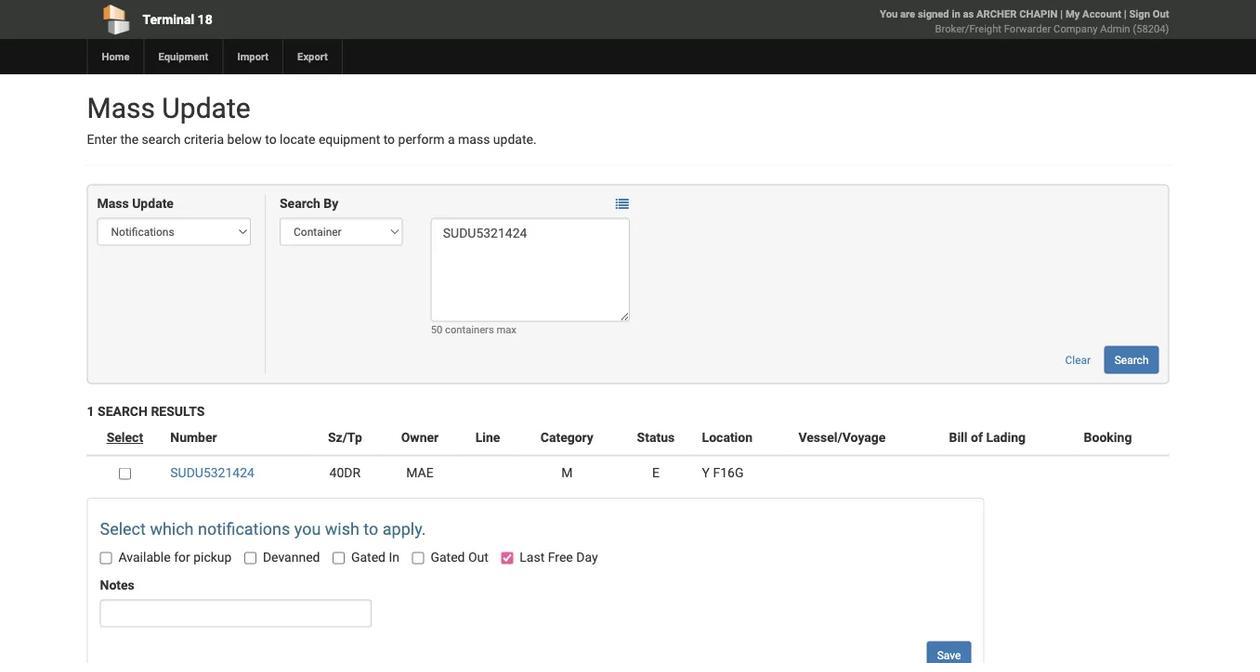 Task type: locate. For each thing, give the bounding box(es) containing it.
search left by
[[280, 196, 320, 211]]

forwarder
[[1004, 23, 1051, 35]]

1 horizontal spatial out
[[1153, 8, 1169, 20]]

(58204)
[[1133, 23, 1169, 35]]

gated
[[351, 550, 386, 565], [431, 550, 465, 565]]

1 vertical spatial mass
[[97, 196, 129, 211]]

out
[[1153, 8, 1169, 20], [468, 550, 489, 565]]

| left my
[[1060, 8, 1063, 20]]

bill of lading
[[949, 430, 1026, 445]]

to right below at left
[[265, 132, 277, 147]]

f16g
[[713, 465, 744, 481]]

my account link
[[1066, 8, 1122, 20]]

gated for gated out
[[431, 550, 465, 565]]

2 vertical spatial search
[[98, 404, 148, 419]]

last free day
[[520, 550, 598, 565]]

you are signed in as archer chapin | my account | sign out broker/freight forwarder company admin (58204)
[[880, 8, 1169, 35]]

mass for mass update enter the search criteria below to locate equipment to perform a mass update.
[[87, 92, 155, 125]]

day
[[576, 550, 598, 565]]

y f16g
[[702, 465, 744, 481]]

update
[[162, 92, 251, 125], [132, 196, 174, 211]]

None checkbox
[[244, 552, 256, 565], [333, 552, 345, 565], [501, 552, 513, 565], [244, 552, 256, 565], [333, 552, 345, 565], [501, 552, 513, 565]]

gated left "in"
[[351, 550, 386, 565]]

mass up the
[[87, 92, 155, 125]]

1 horizontal spatial |
[[1124, 8, 1127, 20]]

location
[[702, 430, 753, 445]]

0 horizontal spatial |
[[1060, 8, 1063, 20]]

save button
[[927, 642, 971, 663]]

select which notifications you wish to apply.
[[100, 519, 426, 539]]

save
[[937, 649, 961, 662]]

SUDU5321424 text field
[[431, 218, 630, 322]]

out left last on the bottom left
[[468, 550, 489, 565]]

1 gated from the left
[[351, 550, 386, 565]]

1 vertical spatial select
[[100, 519, 146, 539]]

out up (58204)
[[1153, 8, 1169, 20]]

0 horizontal spatial search
[[98, 404, 148, 419]]

2 horizontal spatial search
[[1115, 353, 1149, 366]]

0 horizontal spatial out
[[468, 550, 489, 565]]

gated out
[[431, 550, 489, 565]]

select up the available
[[100, 519, 146, 539]]

0 vertical spatial select
[[107, 430, 143, 445]]

status
[[637, 430, 675, 445]]

out inside the you are signed in as archer chapin | my account | sign out broker/freight forwarder company admin (58204)
[[1153, 8, 1169, 20]]

2 horizontal spatial to
[[383, 132, 395, 147]]

| left sign
[[1124, 8, 1127, 20]]

update inside mass update enter the search criteria below to locate equipment to perform a mass update.
[[162, 92, 251, 125]]

0 vertical spatial update
[[162, 92, 251, 125]]

a
[[448, 132, 455, 147]]

vessel/voyage
[[799, 430, 886, 445]]

1
[[87, 404, 94, 419]]

broker/freight
[[935, 23, 1002, 35]]

2 gated from the left
[[431, 550, 465, 565]]

in
[[952, 8, 961, 20]]

wish
[[325, 519, 360, 539]]

0 vertical spatial mass
[[87, 92, 155, 125]]

1 vertical spatial update
[[132, 196, 174, 211]]

mass inside mass update enter the search criteria below to locate equipment to perform a mass update.
[[87, 92, 155, 125]]

to left perform
[[383, 132, 395, 147]]

search button
[[1105, 346, 1159, 374]]

gated right "in"
[[431, 550, 465, 565]]

number
[[170, 430, 217, 445]]

company
[[1054, 23, 1098, 35]]

0 vertical spatial out
[[1153, 8, 1169, 20]]

search right 1
[[98, 404, 148, 419]]

e
[[652, 465, 660, 481]]

in
[[389, 550, 400, 565]]

home
[[102, 51, 130, 63]]

owner
[[401, 430, 439, 445]]

0 horizontal spatial to
[[265, 132, 277, 147]]

apply.
[[383, 519, 426, 539]]

perform
[[398, 132, 445, 147]]

lading
[[986, 430, 1026, 445]]

show list image
[[616, 198, 629, 211]]

results
[[151, 404, 205, 419]]

update up 'criteria'
[[162, 92, 251, 125]]

1 vertical spatial search
[[1115, 353, 1149, 366]]

to right the wish
[[364, 519, 379, 539]]

terminal
[[143, 12, 194, 27]]

search right clear 'button' at the right bottom
[[1115, 353, 1149, 366]]

devanned
[[263, 550, 320, 565]]

select
[[107, 430, 143, 445], [100, 519, 146, 539]]

1 search results
[[87, 404, 205, 419]]

update down 'search'
[[132, 196, 174, 211]]

mass down "enter"
[[97, 196, 129, 211]]

mass for mass update
[[97, 196, 129, 211]]

1 vertical spatial out
[[468, 550, 489, 565]]

1 horizontal spatial search
[[280, 196, 320, 211]]

gated in
[[351, 550, 400, 565]]

search
[[280, 196, 320, 211], [1115, 353, 1149, 366], [98, 404, 148, 419]]

2 | from the left
[[1124, 8, 1127, 20]]

search inside button
[[1115, 353, 1149, 366]]

free
[[548, 550, 573, 565]]

archer
[[977, 8, 1017, 20]]

pickup
[[193, 550, 232, 565]]

0 vertical spatial search
[[280, 196, 320, 211]]

line
[[475, 430, 500, 445]]

enter
[[87, 132, 117, 147]]

|
[[1060, 8, 1063, 20], [1124, 8, 1127, 20]]

equipment
[[319, 132, 380, 147]]

0 horizontal spatial gated
[[351, 550, 386, 565]]

terminal 18
[[143, 12, 212, 27]]

as
[[963, 8, 974, 20]]

None checkbox
[[119, 468, 131, 480], [100, 552, 112, 565], [412, 552, 424, 565], [119, 468, 131, 480], [100, 552, 112, 565], [412, 552, 424, 565]]

select down 1 search results
[[107, 430, 143, 445]]

to
[[265, 132, 277, 147], [383, 132, 395, 147], [364, 519, 379, 539]]

1 horizontal spatial gated
[[431, 550, 465, 565]]

mass
[[87, 92, 155, 125], [97, 196, 129, 211]]

criteria
[[184, 132, 224, 147]]

below
[[227, 132, 262, 147]]



Task type: vqa. For each thing, say whether or not it's contained in the screenshot.
the my account link
yes



Task type: describe. For each thing, give the bounding box(es) containing it.
import
[[237, 51, 269, 63]]

by
[[324, 196, 338, 211]]

available for pickup
[[118, 550, 232, 565]]

sign out link
[[1129, 8, 1169, 20]]

1 horizontal spatial to
[[364, 519, 379, 539]]

1 | from the left
[[1060, 8, 1063, 20]]

mass update enter the search criteria below to locate equipment to perform a mass update.
[[87, 92, 537, 147]]

which
[[150, 519, 194, 539]]

50 containers max
[[431, 323, 517, 335]]

update for mass update
[[132, 196, 174, 211]]

equipment
[[158, 51, 208, 63]]

40dr
[[330, 465, 361, 481]]

mae
[[406, 465, 434, 481]]

gated for gated in
[[351, 550, 386, 565]]

bill
[[949, 430, 968, 445]]

chapin
[[1020, 8, 1058, 20]]

update.
[[493, 132, 537, 147]]

admin
[[1100, 23, 1130, 35]]

search for search
[[1115, 353, 1149, 366]]

mass update
[[97, 196, 174, 211]]

50
[[431, 323, 443, 335]]

notes
[[100, 578, 135, 593]]

clear
[[1065, 353, 1091, 366]]

containers
[[445, 323, 494, 335]]

y
[[702, 465, 710, 481]]

are
[[900, 8, 915, 20]]

18
[[198, 12, 212, 27]]

import link
[[222, 39, 283, 74]]

equipment link
[[144, 39, 222, 74]]

Notes text field
[[100, 600, 372, 628]]

search
[[142, 132, 181, 147]]

terminal 18 link
[[87, 0, 522, 39]]

home link
[[87, 39, 144, 74]]

locate
[[280, 132, 315, 147]]

category
[[541, 430, 594, 445]]

m
[[561, 465, 573, 481]]

you
[[294, 519, 321, 539]]

export link
[[283, 39, 342, 74]]

search by
[[280, 196, 338, 211]]

you
[[880, 8, 898, 20]]

my
[[1066, 8, 1080, 20]]

max
[[497, 323, 517, 335]]

update for mass update enter the search criteria below to locate equipment to perform a mass update.
[[162, 92, 251, 125]]

of
[[971, 430, 983, 445]]

export
[[297, 51, 328, 63]]

sign
[[1129, 8, 1150, 20]]

clear button
[[1055, 346, 1101, 374]]

the
[[120, 132, 139, 147]]

sudu5321424 link
[[170, 465, 255, 481]]

last
[[520, 550, 545, 565]]

booking
[[1084, 430, 1132, 445]]

available
[[118, 550, 171, 565]]

mass
[[458, 132, 490, 147]]

sudu5321424
[[170, 465, 255, 481]]

for
[[174, 550, 190, 565]]

sz/tp
[[328, 430, 362, 445]]

notifications
[[198, 519, 290, 539]]

account
[[1083, 8, 1122, 20]]

select for select
[[107, 430, 143, 445]]

signed
[[918, 8, 949, 20]]

search for search by
[[280, 196, 320, 211]]

select for select which notifications you wish to apply.
[[100, 519, 146, 539]]



